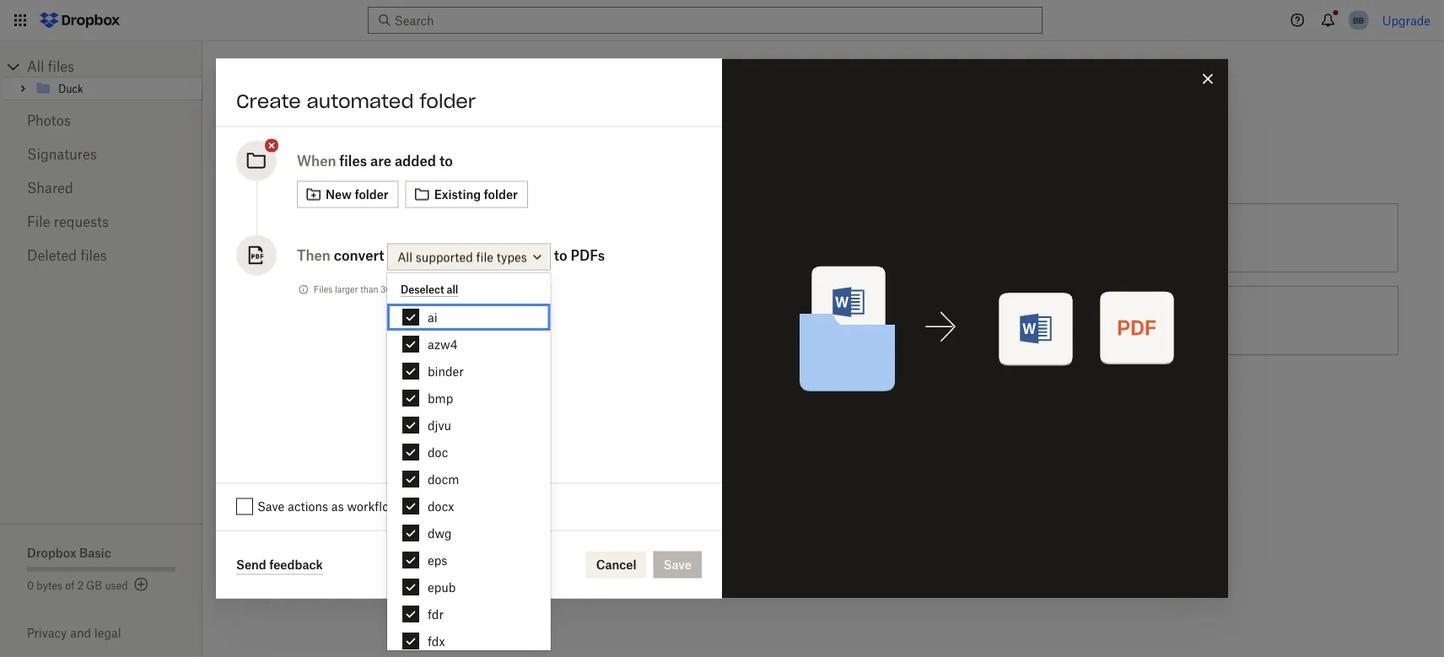 Task type: describe. For each thing, give the bounding box(es) containing it.
set a rule that renames files button
[[622, 197, 1014, 279]]

rule
[[729, 231, 750, 245]]

fdx checkbox item
[[387, 628, 551, 655]]

are
[[370, 152, 392, 169]]

privacy and legal link
[[27, 626, 203, 640]]

dropbox logo - go to the homepage image
[[34, 7, 126, 34]]

convert for choose an image format to convert files to
[[460, 313, 501, 328]]

unzip files button
[[1014, 279, 1406, 362]]

djvu
[[428, 418, 451, 432]]

files inside the unzip files button
[[1125, 313, 1148, 328]]

category
[[360, 231, 408, 245]]

all supported file types button
[[387, 243, 551, 270]]

automation
[[290, 163, 371, 181]]

eps checkbox item
[[387, 547, 551, 574]]

all files link
[[27, 57, 203, 77]]

docx checkbox item
[[387, 493, 551, 520]]

create
[[236, 89, 301, 113]]

convert for choose a file format to convert audio files to
[[435, 396, 477, 411]]

signatures
[[27, 146, 97, 162]]

save actions as workflow template
[[257, 500, 452, 514]]

deselect
[[401, 284, 444, 296]]

privacy and legal
[[27, 626, 121, 640]]

workflow
[[347, 500, 399, 514]]

then
[[297, 247, 331, 263]]

all for all files
[[27, 58, 44, 75]]

supported
[[416, 250, 473, 264]]

to up djvu
[[421, 396, 432, 411]]

eps
[[428, 553, 447, 567]]

fdr
[[428, 607, 444, 621]]

choose a category to sort files by button
[[230, 197, 622, 279]]

a for choose a file format to convert audio files to
[[350, 396, 357, 411]]

to right the "ai"
[[445, 313, 456, 328]]

deselect all button
[[401, 284, 458, 297]]

to right the videos
[[911, 313, 922, 328]]

of
[[65, 579, 75, 592]]

ai checkbox item
[[387, 304, 551, 331]]

ai
[[428, 310, 438, 324]]

choose for choose a category to sort files by
[[305, 231, 347, 245]]

binder
[[428, 364, 464, 378]]

privacy
[[27, 626, 67, 640]]

file for all supported file types
[[476, 250, 494, 264]]

upgrade link
[[1383, 13, 1431, 27]]

all
[[447, 284, 458, 296]]

choose for choose a file format to convert audio files to
[[305, 396, 347, 411]]

an for choose
[[350, 313, 364, 328]]

files inside the create automated folder dialog
[[339, 152, 367, 169]]

as
[[331, 500, 344, 514]]

and
[[70, 626, 91, 640]]

photos
[[27, 112, 71, 129]]

choose a file format to convert videos to button
[[622, 279, 1014, 362]]

add an automation
[[236, 163, 371, 181]]

fdr checkbox item
[[387, 601, 551, 628]]

file
[[27, 213, 50, 230]]

choose for choose an image format to convert files to
[[305, 313, 347, 328]]

all for all supported file types
[[398, 250, 413, 264]]

choose a category to sort files by
[[305, 231, 490, 245]]

template
[[402, 500, 452, 514]]

unzip files
[[1089, 313, 1148, 328]]

files are added to
[[339, 152, 453, 169]]

to inside 'button'
[[411, 231, 422, 245]]

all supported file types
[[398, 250, 527, 264]]

pdfs
[[571, 247, 605, 263]]

set a rule that renames files
[[697, 231, 854, 245]]

files inside set a rule that renames files button
[[831, 231, 854, 245]]

set
[[697, 231, 716, 245]]

fdx
[[428, 634, 445, 648]]

epub checkbox item
[[387, 574, 551, 601]]

dropbox
[[27, 546, 76, 560]]

files inside deleted files link
[[81, 247, 107, 264]]

deselect all
[[401, 284, 458, 296]]

to up azw4 checkbox item
[[531, 313, 542, 328]]

bytes
[[37, 579, 63, 592]]

dwg
[[428, 526, 452, 540]]

requests
[[54, 213, 109, 230]]

signatures link
[[27, 138, 176, 171]]

file requests
[[27, 213, 109, 230]]

larger
[[335, 284, 358, 295]]

shared link
[[27, 171, 176, 205]]

all files
[[27, 58, 74, 75]]

audio
[[480, 396, 511, 411]]



Task type: vqa. For each thing, say whether or not it's contained in the screenshot.
'files are added to'
yes



Task type: locate. For each thing, give the bounding box(es) containing it.
all inside popup button
[[398, 250, 413, 264]]

actions
[[288, 500, 328, 514]]

format for videos
[[772, 313, 810, 328]]

choose for choose a file format to convert videos to
[[697, 313, 739, 328]]

0 bytes of 2 gb used
[[27, 579, 128, 592]]

an inside choose an image format to convert files to button
[[350, 313, 364, 328]]

docx
[[428, 499, 454, 513]]

convert
[[334, 247, 384, 263], [460, 313, 501, 328], [827, 313, 869, 328], [435, 396, 477, 411]]

an
[[268, 163, 286, 181], [350, 313, 364, 328]]

convert inside the create automated folder dialog
[[334, 247, 384, 263]]

all up photos
[[27, 58, 44, 75]]

automated
[[307, 89, 414, 113]]

file inside choose a file format to convert audio files to button
[[360, 396, 377, 411]]

0 vertical spatial an
[[268, 163, 286, 181]]

1 vertical spatial all
[[398, 250, 413, 264]]

choose a file format to convert audio files to
[[305, 396, 552, 411]]

files left are
[[339, 152, 367, 169]]

format inside choose a file format to convert videos to button
[[772, 313, 810, 328]]

files right audio
[[514, 396, 537, 411]]

epub
[[428, 580, 456, 594]]

docm
[[428, 472, 459, 486]]

choose an image format to convert files to
[[305, 313, 542, 328]]

1 vertical spatial file
[[752, 313, 769, 328]]

an left image
[[350, 313, 364, 328]]

files inside choose a category to sort files by 'button'
[[451, 231, 474, 245]]

files inside all files link
[[48, 58, 74, 75]]

sort
[[426, 231, 447, 245]]

file down 'that'
[[752, 313, 769, 328]]

file for choose a file format to convert audio files to
[[360, 396, 377, 411]]

to left pdfs
[[554, 247, 568, 263]]

choose a file format to convert videos to
[[697, 313, 922, 328]]

a inside 'button'
[[350, 231, 357, 245]]

choose an image format to convert files to button
[[230, 279, 622, 362]]

convert inside button
[[460, 313, 501, 328]]

format
[[405, 313, 442, 328], [772, 313, 810, 328], [380, 396, 417, 411]]

add
[[236, 163, 264, 181]]

add an automation main content
[[230, 95, 1445, 657]]

files larger than 30mb will not be converted
[[314, 284, 492, 295]]

doc checkbox item
[[387, 439, 551, 466]]

docm checkbox item
[[387, 466, 551, 493]]

to right audio
[[540, 396, 552, 411]]

create automated folder
[[236, 89, 476, 113]]

not
[[424, 284, 437, 295]]

choose inside 'button'
[[305, 231, 347, 245]]

used
[[105, 579, 128, 592]]

file requests link
[[27, 205, 176, 239]]

format left the bmp on the left bottom
[[380, 396, 417, 411]]

convert for choose a file format to convert videos to
[[827, 313, 869, 328]]

0 horizontal spatial all
[[27, 58, 44, 75]]

than
[[360, 284, 378, 295]]

30mb
[[381, 284, 406, 295]]

a for choose a category to sort files by
[[350, 231, 357, 245]]

djvu checkbox item
[[387, 412, 551, 439]]

format for files
[[405, 313, 442, 328]]

to left the videos
[[813, 313, 824, 328]]

format for audio
[[380, 396, 417, 411]]

1 horizontal spatial file
[[476, 250, 494, 264]]

an for add
[[268, 163, 286, 181]]

videos
[[872, 313, 908, 328]]

file down by
[[476, 250, 494, 264]]

files right "unzip"
[[1125, 313, 1148, 328]]

doc
[[428, 445, 448, 459]]

an right add
[[268, 163, 286, 181]]

binder checkbox item
[[387, 358, 551, 385]]

automations
[[236, 55, 359, 79]]

dwg checkbox item
[[387, 520, 551, 547]]

types
[[497, 250, 527, 264]]

be
[[440, 284, 450, 295]]

gb
[[86, 579, 102, 592]]

upgrade
[[1383, 13, 1431, 27]]

by
[[477, 231, 490, 245]]

image
[[367, 313, 402, 328]]

all files tree
[[3, 57, 203, 100]]

all
[[27, 58, 44, 75], [398, 250, 413, 264]]

files inside choose a file format to convert audio files to button
[[514, 396, 537, 411]]

deleted files link
[[27, 239, 176, 273]]

when
[[297, 152, 336, 169]]

deleted
[[27, 247, 77, 264]]

legal
[[94, 626, 121, 640]]

renames
[[779, 231, 827, 245]]

to pdfs
[[554, 247, 605, 263]]

0 vertical spatial file
[[476, 250, 494, 264]]

all down choose a category to sort files by in the left of the page
[[398, 250, 413, 264]]

file inside all supported file types popup button
[[476, 250, 494, 264]]

format inside choose an image format to convert files to button
[[405, 313, 442, 328]]

converted
[[452, 284, 492, 295]]

convert up djvu checkbox item
[[435, 396, 477, 411]]

0 horizontal spatial file
[[360, 396, 377, 411]]

azw4 checkbox item
[[387, 331, 551, 358]]

get more space image
[[131, 575, 152, 595]]

2 vertical spatial file
[[360, 396, 377, 411]]

files inside choose an image format to convert files to button
[[505, 313, 528, 328]]

2 horizontal spatial file
[[752, 313, 769, 328]]

folder
[[420, 89, 476, 113]]

file for choose a file format to convert videos to
[[752, 313, 769, 328]]

convert down category
[[334, 247, 384, 263]]

photos link
[[27, 104, 176, 138]]

added
[[395, 152, 436, 169]]

format inside choose a file format to convert audio files to button
[[380, 396, 417, 411]]

shared
[[27, 180, 73, 196]]

files right renames
[[831, 231, 854, 245]]

file inside choose a file format to convert videos to button
[[752, 313, 769, 328]]

a for choose a file format to convert videos to
[[742, 313, 749, 328]]

bmp checkbox item
[[387, 385, 551, 412]]

format up azw4
[[405, 313, 442, 328]]

to left 'sort'
[[411, 231, 422, 245]]

files up azw4 checkbox item
[[505, 313, 528, 328]]

choose inside button
[[305, 313, 347, 328]]

unzip
[[1089, 313, 1122, 328]]

convert up azw4 checkbox item
[[460, 313, 501, 328]]

1 horizontal spatial an
[[350, 313, 364, 328]]

basic
[[79, 546, 111, 560]]

global header element
[[0, 0, 1445, 41]]

convert left the videos
[[827, 313, 869, 328]]

a for set a rule that renames files
[[719, 231, 726, 245]]

file left the bmp on the left bottom
[[360, 396, 377, 411]]

choose a file format to convert audio files to button
[[230, 362, 622, 445]]

files
[[314, 284, 333, 295]]

2
[[77, 579, 84, 592]]

create automated folder dialog
[[216, 59, 1229, 599]]

files down dropbox logo - go to the homepage
[[48, 58, 74, 75]]

1 vertical spatial an
[[350, 313, 364, 328]]

deleted files
[[27, 247, 107, 264]]

all inside tree
[[27, 58, 44, 75]]

0 horizontal spatial an
[[268, 163, 286, 181]]

save
[[257, 500, 285, 514]]

choose
[[305, 231, 347, 245], [305, 313, 347, 328], [697, 313, 739, 328], [305, 396, 347, 411]]

0
[[27, 579, 34, 592]]

files up all supported file types
[[451, 231, 474, 245]]

file
[[476, 250, 494, 264], [752, 313, 769, 328], [360, 396, 377, 411]]

files down file requests 'link'
[[81, 247, 107, 264]]

files
[[48, 58, 74, 75], [339, 152, 367, 169], [451, 231, 474, 245], [831, 231, 854, 245], [81, 247, 107, 264], [505, 313, 528, 328], [1125, 313, 1148, 328], [514, 396, 537, 411]]

1 horizontal spatial all
[[398, 250, 413, 264]]

to right added
[[440, 152, 453, 169]]

0 vertical spatial all
[[27, 58, 44, 75]]

that
[[754, 231, 776, 245]]

bmp
[[428, 391, 453, 405]]

format down renames
[[772, 313, 810, 328]]

dropbox basic
[[27, 546, 111, 560]]



